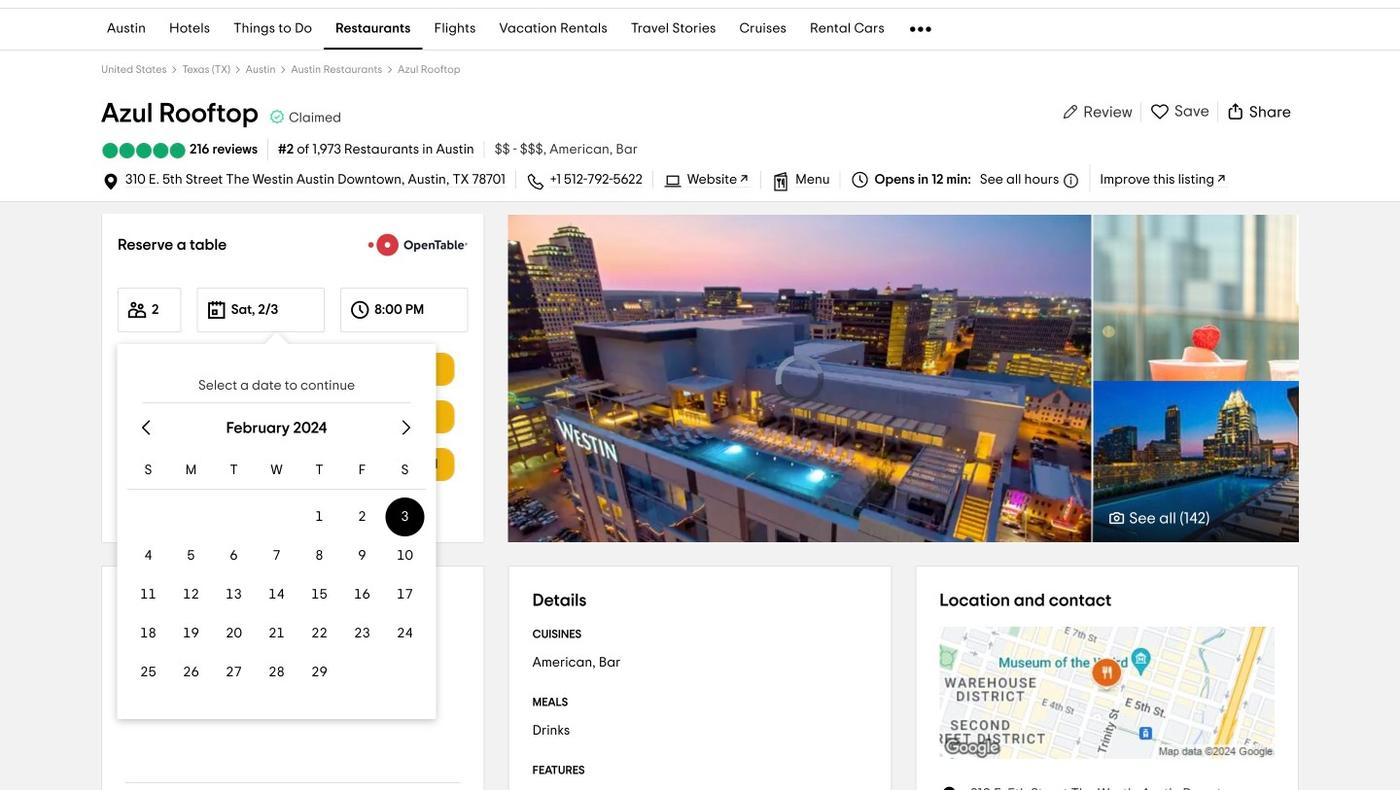 Task type: vqa. For each thing, say whether or not it's contained in the screenshot.
Next month icon
yes



Task type: locate. For each thing, give the bounding box(es) containing it.
3 row from the top
[[127, 539, 426, 574]]

5 row from the top
[[127, 617, 426, 652]]

1 row from the top
[[127, 453, 426, 490]]

2 row from the top
[[127, 500, 426, 535]]

grid
[[127, 404, 426, 696]]

previous month image
[[135, 416, 158, 440]]

row
[[127, 453, 426, 490], [127, 500, 426, 535], [127, 539, 426, 574], [127, 578, 426, 613], [127, 617, 426, 652], [127, 656, 426, 691]]

video player region
[[508, 215, 1092, 543]]

row group
[[127, 500, 426, 691]]

4 row from the top
[[127, 578, 426, 613]]



Task type: describe. For each thing, give the bounding box(es) containing it.
5.0 of 5 bubbles image
[[101, 143, 187, 159]]

6 row from the top
[[127, 656, 426, 691]]

next month image
[[395, 416, 419, 440]]



